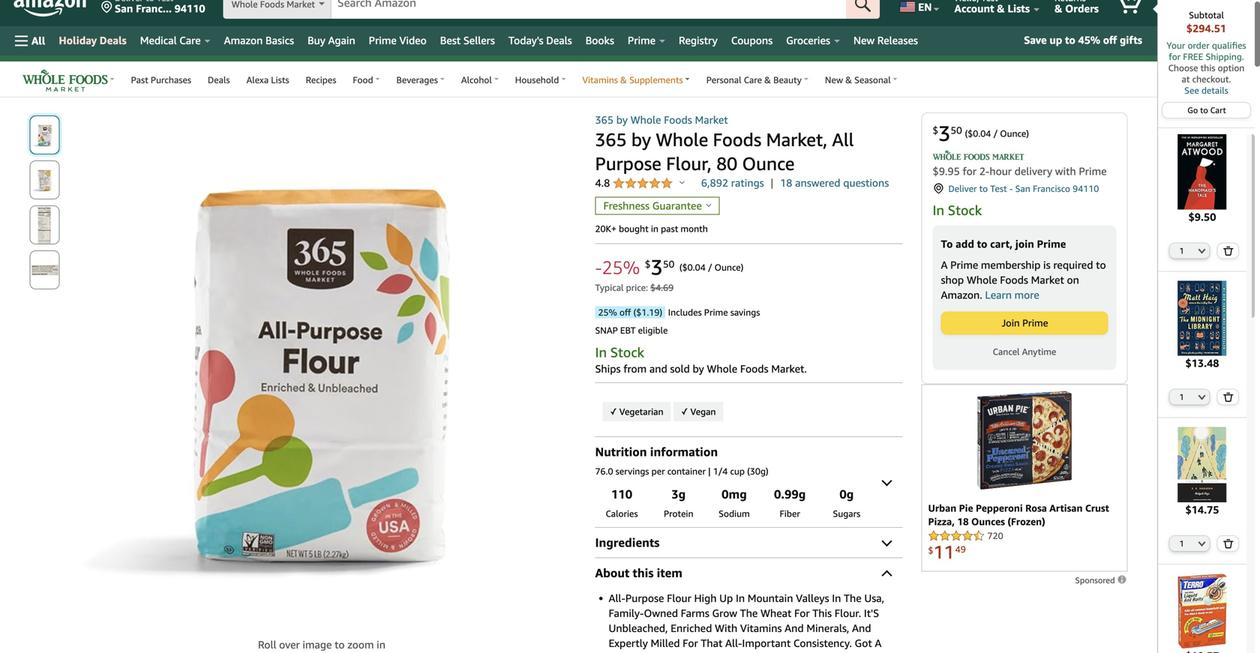 Task type: vqa. For each thing, say whether or not it's contained in the screenshot.


Task type: locate. For each thing, give the bounding box(es) containing it.
personal care & beauty
[[707, 75, 802, 85]]

1 vertical spatial by
[[632, 129, 651, 150]]

0 vertical spatial (
[[965, 128, 968, 139]]

0g sugars
[[833, 487, 861, 519]]

your right is on the right of page
[[775, 652, 797, 654]]

0 vertical spatial -
[[1010, 183, 1013, 194]]

foods for market
[[1000, 274, 1029, 286]]

san franc... 94110‌ link
[[95, 0, 212, 23]]

stock inside in stock ships from and sold by whole foods market.
[[611, 344, 645, 360]]

see
[[1185, 85, 1200, 96]]

best sellers link
[[434, 30, 502, 51]]

0 vertical spatial your
[[1167, 40, 1186, 51]]

0 vertical spatial all
[[32, 35, 45, 47]]

off
[[1104, 34, 1118, 46], [620, 307, 631, 318]]

foods up 80 at the top of page
[[713, 129, 762, 150]]

0 horizontal spatial stock
[[611, 344, 645, 360]]

1 up the midnight library: a gma book club pick (a novel) image
[[1180, 246, 1185, 256]]

a up shop
[[941, 259, 948, 271]]

0 vertical spatial this
[[1201, 63, 1216, 73]]

snap
[[595, 325, 618, 336]]

deals inside holiday deals "link"
[[100, 34, 127, 47]]

foods inside in stock ships from and sold by whole foods market.
[[741, 363, 769, 375]]

all-purpose flour high up in mountain valleys in the usa, family-owned farms grow the wheat for this flour. it's unbleached, enriched with vitamins and minerals, and expertly milled for that all-important consistency. got a recipe that calls for flour? this is your all-purpose go-to.
[[609, 592, 889, 654]]

-25% $ 3 50 ( $0.04 / ounce)
[[595, 255, 744, 280]]

dropdown image for $9.50
[[1199, 248, 1206, 254]]

new & seasonal link
[[817, 68, 906, 91]]

0 vertical spatial section expand image
[[882, 476, 893, 487]]

flour.
[[835, 607, 862, 620]]

1 vertical spatial vitamins
[[741, 622, 782, 635]]

foods inside the a prime membership is required to shop whole foods market on amazon.
[[1000, 274, 1029, 286]]

alexa lists
[[247, 75, 289, 85]]

/ up hour
[[994, 128, 998, 139]]

past
[[131, 75, 148, 85]]

prime left "video"
[[369, 34, 397, 47]]

1 vertical spatial market
[[1032, 274, 1065, 286]]

$0.04 inside -25% $ 3 50 ( $0.04 / ounce)
[[683, 262, 706, 273]]

1 vertical spatial 1
[[1180, 393, 1185, 402]]

& inside the vitamins & supplements link
[[621, 75, 627, 85]]

this inside the your order qualifies for free shipping. choose this option at checkout. see details
[[1201, 63, 1216, 73]]

for down enriched
[[683, 637, 698, 650]]

purpose up owned
[[626, 592, 664, 605]]

whole inside the a prime membership is required to shop whole foods market on amazon.
[[967, 274, 998, 286]]

whole inside in stock ships from and sold by whole foods market.
[[707, 363, 738, 375]]

0 horizontal spatial (
[[680, 262, 683, 273]]

prime left savings
[[704, 307, 728, 318]]

wheat
[[761, 607, 792, 620]]

market down the is
[[1032, 274, 1065, 286]]

($1.19)
[[634, 307, 663, 318]]

in
[[651, 224, 659, 234], [377, 639, 386, 651]]

ounce) inside $ 3 50 ( $0.04 / ounce)
[[1000, 128, 1030, 139]]

in right zoom
[[377, 639, 386, 651]]

& for vitamins & supplements
[[621, 75, 627, 85]]

0 vertical spatial that
[[701, 637, 723, 650]]

1/4
[[713, 466, 728, 477]]

Search Amazon text field
[[332, 0, 847, 18]]

the right grow
[[740, 607, 758, 620]]

stock
[[948, 202, 982, 218], [611, 344, 645, 360]]

care for personal
[[744, 75, 762, 85]]

by for sold
[[693, 363, 704, 375]]

a inside the a prime membership is required to shop whole foods market on amazon.
[[941, 259, 948, 271]]

all-
[[609, 592, 626, 605], [726, 637, 742, 650], [799, 652, 816, 654]]

learn more link
[[986, 289, 1040, 301]]

to
[[1066, 34, 1076, 46], [1201, 105, 1209, 115], [980, 183, 988, 194], [977, 238, 988, 250], [1096, 259, 1107, 271], [335, 639, 345, 651]]

1 vertical spatial this
[[633, 566, 654, 580]]

2-
[[980, 165, 990, 177]]

vitamins inside navigation navigation
[[583, 75, 618, 85]]

sponsored
[[1076, 576, 1118, 586]]

holiday deals
[[59, 34, 127, 47]]

0 vertical spatial 50
[[951, 124, 963, 136]]

50 up the $4.69
[[663, 258, 675, 270]]

delivery
[[1015, 165, 1053, 177]]

1 horizontal spatial 3
[[939, 121, 951, 146]]

1 dropdown image from the top
[[1199, 248, 1206, 254]]

market down personal
[[695, 114, 728, 126]]

/ inside $ 3 50 ( $0.04 / ounce)
[[994, 128, 998, 139]]

foods for market.
[[741, 363, 769, 375]]

off inside the save up to 45% off gifts link
[[1104, 34, 1118, 46]]

for up choose
[[1169, 51, 1181, 62]]

section expand image
[[882, 476, 893, 487], [882, 537, 893, 547]]

1 vertical spatial that
[[643, 652, 665, 654]]

/ inside -25% $ 3 50 ( $0.04 / ounce)
[[708, 262, 713, 273]]

&
[[997, 2, 1005, 15], [1055, 2, 1063, 15], [621, 75, 627, 85], [765, 75, 771, 85], [846, 75, 852, 85]]

stock down 'deliver'
[[948, 202, 982, 218]]

test
[[991, 183, 1008, 194]]

at
[[1182, 74, 1190, 84]]

cup
[[730, 466, 745, 477]]

in up ships
[[595, 344, 607, 360]]

0 vertical spatial 1
[[1180, 246, 1185, 256]]

ounce) up the $9.95  for 2-hour delivery with prime
[[1000, 128, 1030, 139]]

& left 'beauty'
[[765, 75, 771, 85]]

1 vertical spatial 365
[[595, 129, 627, 150]]

0 vertical spatial in
[[651, 224, 659, 234]]

this inside dropdown button
[[633, 566, 654, 580]]

0 vertical spatial /
[[994, 128, 998, 139]]

lists right alexa
[[271, 75, 289, 85]]

1 up malgudi days (penguin classics) image
[[1180, 393, 1185, 402]]

1 vertical spatial 3
[[651, 255, 663, 280]]

foods up learn more
[[1000, 274, 1029, 286]]

new left "releases"
[[854, 34, 875, 47]]

recipes link
[[298, 68, 345, 91]]

section expand image inside ingredients dropdown button
[[882, 537, 893, 547]]

dropdown image down the $9.50 in the right top of the page
[[1199, 248, 1206, 254]]

0 vertical spatial vitamins
[[583, 75, 618, 85]]

calls
[[667, 652, 690, 654]]

vitamins down books link
[[583, 75, 618, 85]]

account & lists link
[[948, 0, 1047, 23]]

$ up $9.95
[[933, 124, 939, 136]]

information
[[650, 445, 718, 459]]

1 vertical spatial $0.04
[[683, 262, 706, 273]]

0 horizontal spatial a
[[875, 637, 882, 650]]

holiday
[[59, 34, 97, 47]]

prime inside the a prime membership is required to shop whole foods market on amazon.
[[951, 259, 979, 271]]

1 horizontal spatial lists
[[1008, 2, 1030, 15]]

purpose down consistency.
[[816, 652, 855, 654]]

in right the 'up'
[[736, 592, 745, 605]]

1 horizontal spatial |
[[771, 177, 774, 189]]

1 vertical spatial |
[[708, 466, 711, 477]]

/
[[994, 128, 998, 139], [708, 262, 713, 273]]

amazon
[[224, 34, 263, 47]]

1 horizontal spatial this
[[813, 607, 832, 620]]

1 vertical spatial lists
[[271, 75, 289, 85]]

0 horizontal spatial off
[[620, 307, 631, 318]]

a up to.
[[875, 637, 882, 650]]

3 1 from the top
[[1180, 539, 1185, 549]]

365 down vitamins & supplements
[[595, 114, 614, 126]]

0 vertical spatial $
[[933, 124, 939, 136]]

section collapse image
[[882, 571, 893, 581]]

for down valleys
[[795, 607, 810, 620]]

none search field inside navigation navigation
[[223, 0, 880, 20]]

1 vertical spatial all
[[833, 129, 854, 150]]

94110‌ up the medical care link
[[175, 2, 205, 15]]

membership
[[981, 259, 1041, 271]]

1 horizontal spatial (
[[965, 128, 968, 139]]

0 vertical spatial all-
[[609, 592, 626, 605]]

required
[[1054, 259, 1094, 271]]

( up 'deliver'
[[965, 128, 968, 139]]

& inside & orders link
[[1055, 2, 1063, 15]]

off right 45%
[[1104, 34, 1118, 46]]

all- up flour?
[[726, 637, 742, 650]]

1 horizontal spatial all
[[833, 129, 854, 150]]

None submit
[[847, 0, 880, 19], [30, 116, 59, 154], [30, 161, 59, 199], [30, 206, 59, 244], [1218, 243, 1239, 258], [30, 251, 59, 289], [1218, 390, 1239, 405], [1218, 536, 1239, 551], [847, 0, 880, 19], [30, 116, 59, 154], [30, 161, 59, 199], [30, 206, 59, 244], [1218, 243, 1239, 258], [30, 251, 59, 289], [1218, 390, 1239, 405], [1218, 536, 1239, 551]]

whole right sold
[[707, 363, 738, 375]]

1 horizontal spatial -
[[1010, 183, 1013, 194]]

2 vertical spatial by
[[693, 363, 704, 375]]

nutrition information 76.0 servings per container | 1/4 cup (30g)
[[595, 445, 769, 477]]

en link
[[892, 0, 947, 23]]

0 horizontal spatial |
[[708, 466, 711, 477]]

san inside navigation navigation
[[115, 2, 133, 15]]

questions
[[844, 177, 889, 189]]

foods up flour,
[[664, 114, 692, 126]]

this left 'item' at the right of the page
[[633, 566, 654, 580]]

$0.04 up the 2-
[[968, 128, 992, 139]]

1 horizontal spatial /
[[994, 128, 998, 139]]

that
[[701, 637, 723, 650], [643, 652, 665, 654]]

0 vertical spatial for
[[795, 607, 810, 620]]

vegetarian
[[617, 407, 664, 417]]

0 vertical spatial off
[[1104, 34, 1118, 46]]

this left is on the right of page
[[743, 652, 762, 654]]

in stock ships from and sold by whole foods market.
[[595, 344, 807, 375]]

new & seasonal
[[825, 75, 891, 85]]

your inside all-purpose flour high up in mountain valleys in the usa, family-owned farms grow the wheat for this flour. it's unbleached, enriched with vitamins and minerals, and expertly milled for that all-important consistency. got a recipe that calls for flour? this is your all-purpose go-to.
[[775, 652, 797, 654]]

2 horizontal spatial by
[[693, 363, 704, 375]]

this up minerals,
[[813, 607, 832, 620]]

by right sold
[[693, 363, 704, 375]]

supplements
[[630, 75, 683, 85]]

0 horizontal spatial the
[[740, 607, 758, 620]]

that up flour?
[[701, 637, 723, 650]]

$294.51
[[1187, 22, 1227, 35]]

None search field
[[223, 0, 880, 20]]

2 dropdown image from the top
[[1199, 394, 1206, 400]]

ounce) up savings
[[715, 262, 744, 273]]

1 delete image from the top
[[1223, 246, 1234, 256]]

& left orders
[[1055, 2, 1063, 15]]

1 horizontal spatial your
[[1167, 40, 1186, 51]]

deals right holiday
[[100, 34, 127, 47]]

0 horizontal spatial by
[[617, 114, 628, 126]]

dropdown image
[[1199, 248, 1206, 254], [1199, 394, 1206, 400]]

the up 'flour.'
[[844, 592, 862, 605]]

365 by whole foods market, all purpose flour, 80 ounce image
[[67, 120, 577, 630]]

sodium
[[719, 509, 750, 519]]

1 vertical spatial /
[[708, 262, 713, 273]]

25% up snap on the left of the page
[[598, 307, 617, 318]]

whole for market.
[[707, 363, 738, 375]]

is
[[765, 652, 772, 654]]

0 vertical spatial a
[[941, 259, 948, 271]]

that down milled
[[643, 652, 665, 654]]

ounce) inside -25% $ 3 50 ( $0.04 / ounce)
[[715, 262, 744, 273]]

2 1 from the top
[[1180, 393, 1185, 402]]

to right required on the right top of page
[[1096, 259, 1107, 271]]

dropdown image for $13.48
[[1199, 394, 1206, 400]]

purpose
[[595, 153, 662, 174], [626, 592, 664, 605], [816, 652, 855, 654]]

delete image
[[1223, 539, 1234, 549]]

0 horizontal spatial your
[[775, 652, 797, 654]]

1 for $9.50
[[1180, 246, 1185, 256]]

50
[[951, 124, 963, 136], [663, 258, 675, 270]]

and down wheat
[[785, 622, 804, 635]]

deals inside today's deals link
[[546, 34, 572, 47]]

1 vertical spatial 94110‌
[[1073, 183, 1100, 194]]

0 vertical spatial lists
[[1008, 2, 1030, 15]]

0 vertical spatial this
[[813, 607, 832, 620]]

and
[[785, 622, 804, 635], [852, 622, 872, 635]]

$4.69
[[651, 283, 674, 293]]

1 vertical spatial a
[[875, 637, 882, 650]]

/ up 25% off ($1.19) includes prime savings at the top
[[708, 262, 713, 273]]

1 vertical spatial section expand image
[[882, 537, 893, 547]]

1 1 from the top
[[1180, 246, 1185, 256]]

0 horizontal spatial san
[[115, 2, 133, 15]]

market inside the a prime membership is required to shop whole foods market on amazon.
[[1032, 274, 1065, 286]]

in left the past
[[651, 224, 659, 234]]

0 vertical spatial ounce)
[[1000, 128, 1030, 139]]

whole up flour,
[[656, 129, 709, 150]]

1 vertical spatial dropdown image
[[1199, 394, 1206, 400]]

0 vertical spatial 94110‌
[[175, 2, 205, 15]]

foods left market.
[[741, 363, 769, 375]]

3 up the $4.69
[[651, 255, 663, 280]]

110 calories
[[606, 487, 638, 519]]

1 horizontal spatial 94110‌
[[1073, 183, 1100, 194]]

25% up typical
[[602, 256, 640, 278]]

off up ebt
[[620, 307, 631, 318]]

new
[[854, 34, 875, 47], [825, 75, 843, 85]]

fiber
[[780, 509, 801, 519]]

purchases
[[151, 75, 191, 85]]

0 vertical spatial delete image
[[1223, 246, 1234, 256]]

0.99g
[[774, 487, 806, 501]]

1 for $14.75
[[1180, 539, 1185, 549]]

1 horizontal spatial off
[[1104, 34, 1118, 46]]

$9.95  for 2-hour delivery with prime
[[933, 165, 1107, 177]]

for right "calls"
[[693, 652, 708, 654]]

& inside account & lists link
[[997, 2, 1005, 15]]

lists up save
[[1008, 2, 1030, 15]]

the handmaid&#39;s tale image
[[1165, 134, 1241, 210]]

0 vertical spatial 3
[[939, 121, 951, 146]]

lists
[[1008, 2, 1030, 15], [271, 75, 289, 85]]

2 delete image from the top
[[1223, 393, 1234, 402]]

by down vitamins & supplements
[[617, 114, 628, 126]]

personal
[[707, 75, 742, 85]]

1 horizontal spatial by
[[632, 129, 651, 150]]

by inside in stock ships from and sold by whole foods market.
[[693, 363, 704, 375]]

this up checkout.
[[1201, 63, 1216, 73]]

1 vertical spatial 25%
[[598, 307, 617, 318]]

0 vertical spatial dropdown image
[[1199, 248, 1206, 254]]

groceries link
[[780, 30, 847, 51]]

0 vertical spatial new
[[854, 34, 875, 47]]

freshness guarantee button
[[604, 200, 712, 212]]

0 horizontal spatial that
[[643, 652, 665, 654]]

expertly
[[609, 637, 648, 650]]

94110‌ inside navigation navigation
[[175, 2, 205, 15]]

0 vertical spatial for
[[1169, 51, 1181, 62]]

0 vertical spatial the
[[844, 592, 862, 605]]

0 horizontal spatial deals
[[100, 34, 127, 47]]

delete image up the midnight library: a gma book club pick (a novel) image
[[1223, 246, 1234, 256]]

$ up "price:"
[[645, 258, 651, 270]]

& left supplements
[[621, 75, 627, 85]]

0 horizontal spatial this
[[743, 652, 762, 654]]

main content
[[16, 9, 1261, 654]]

0 horizontal spatial -
[[595, 256, 602, 278]]

dropdown image down $13.48
[[1199, 394, 1206, 400]]

& left the 'seasonal'
[[846, 75, 852, 85]]

go
[[1188, 105, 1199, 115]]

2 section expand image from the top
[[882, 537, 893, 547]]

$0.04
[[968, 128, 992, 139], [683, 262, 706, 273]]

by down 365 by whole foods market link on the top of the page
[[632, 129, 651, 150]]

1 vertical spatial in
[[377, 639, 386, 651]]

1 horizontal spatial this
[[1201, 63, 1216, 73]]

$0.04 down month
[[683, 262, 706, 273]]

san left franc...
[[115, 2, 133, 15]]

care inside "personal care & beauty" "link"
[[744, 75, 762, 85]]

1 vertical spatial 50
[[663, 258, 675, 270]]

$ inside $ 3 50 ( $0.04 / ounce)
[[933, 124, 939, 136]]

deliver
[[949, 183, 977, 194]]

- up typical
[[595, 256, 602, 278]]

stock up from
[[611, 344, 645, 360]]

- right test in the right of the page
[[1010, 183, 1013, 194]]

all- down consistency.
[[799, 652, 816, 654]]

prime up shop
[[951, 259, 979, 271]]

for inside the your order qualifies for free shipping. choose this option at checkout. see details
[[1169, 51, 1181, 62]]

1 vertical spatial $
[[645, 258, 651, 270]]

account
[[955, 2, 995, 15]]

sellers
[[464, 34, 495, 47]]

6,892 ratings link
[[702, 177, 764, 189]]

delete image
[[1223, 246, 1234, 256], [1223, 393, 1234, 402]]

1 left dropdown image
[[1180, 539, 1185, 549]]

join prime
[[1002, 317, 1049, 329]]

cart
[[1211, 105, 1227, 115]]

0 vertical spatial |
[[771, 177, 774, 189]]

0 horizontal spatial /
[[708, 262, 713, 273]]

leave feedback on sponsored ad element
[[1076, 576, 1128, 586]]

1 vertical spatial stock
[[611, 344, 645, 360]]

deals link
[[200, 68, 238, 91]]

1 vertical spatial delete image
[[1223, 393, 1234, 402]]

0 vertical spatial 25%
[[602, 256, 640, 278]]

| left 1/4
[[708, 466, 711, 477]]

$14.75
[[1186, 504, 1220, 516]]

your up free
[[1167, 40, 1186, 51]]

vitamins up important
[[741, 622, 782, 635]]

whole down supplements
[[631, 114, 661, 126]]

sponsored link
[[1076, 575, 1128, 586]]

freshness
[[604, 200, 650, 212]]

2 and from the left
[[852, 622, 872, 635]]

365 up 4.8
[[595, 129, 627, 150]]

whole for market
[[967, 274, 998, 286]]

for left the 2-
[[963, 165, 977, 177]]

grow
[[712, 607, 738, 620]]

whole up learn
[[967, 274, 998, 286]]

3g protein
[[664, 487, 694, 519]]

0 horizontal spatial lists
[[271, 75, 289, 85]]

all down the amazon image
[[32, 35, 45, 47]]

6,892
[[702, 177, 729, 189]]

all- up family-
[[609, 592, 626, 605]]

& inside "personal care & beauty" "link"
[[765, 75, 771, 85]]

0 horizontal spatial 94110‌
[[175, 2, 205, 15]]

nutrition
[[595, 445, 647, 459]]

& inside "new & seasonal" link
[[846, 75, 852, 85]]

delete image up malgudi days (penguin classics) image
[[1223, 393, 1234, 402]]

& for account & lists
[[997, 2, 1005, 15]]

past purchases link
[[123, 68, 200, 91]]

by for 365
[[632, 129, 651, 150]]

94110‌ down with
[[1073, 183, 1100, 194]]

registry
[[679, 34, 718, 47]]

in up 'flour.'
[[832, 592, 841, 605]]

personal care & beauty link
[[698, 68, 817, 91]]

care right 'medical'
[[180, 34, 201, 47]]

1 horizontal spatial san
[[1016, 183, 1031, 194]]

month
[[681, 224, 708, 234]]

1 horizontal spatial stock
[[948, 202, 982, 218]]

3g
[[672, 487, 686, 501]]

1 vertical spatial care
[[744, 75, 762, 85]]

ships
[[595, 363, 621, 375]]

care inside the medical care link
[[180, 34, 201, 47]]

all inside 365 by whole foods market 365 by whole foods market, all purpose flour, 80 ounce
[[833, 129, 854, 150]]

1 horizontal spatial vitamins
[[741, 622, 782, 635]]

0 vertical spatial stock
[[948, 202, 982, 218]]

market inside 365 by whole foods market 365 by whole foods market, all purpose flour, 80 ounce
[[695, 114, 728, 126]]

delete image for $9.50
[[1223, 246, 1234, 256]]

0.99g fiber
[[774, 487, 806, 519]]

1 horizontal spatial care
[[744, 75, 762, 85]]

50 up $9.95
[[951, 124, 963, 136]]



Task type: describe. For each thing, give the bounding box(es) containing it.
mountain
[[748, 592, 794, 605]]

up
[[1050, 34, 1063, 46]]

amazon.
[[941, 289, 983, 301]]

medical care link
[[133, 30, 217, 51]]

the midnight library: a gma book club pick (a novel) image
[[1165, 281, 1241, 356]]

0 horizontal spatial in
[[377, 639, 386, 651]]

important
[[742, 637, 791, 650]]

4.8 button
[[595, 177, 685, 191]]

market,
[[767, 129, 828, 150]]

to left zoom
[[335, 639, 345, 651]]

( inside $ 3 50 ( $0.04 / ounce)
[[965, 128, 968, 139]]

1 365 from the top
[[595, 114, 614, 126]]

in inside in stock ships from and sold by whole foods market.
[[595, 344, 607, 360]]

new for new & seasonal
[[825, 75, 843, 85]]

coupons
[[731, 34, 773, 47]]

cancel anytime
[[993, 347, 1057, 357]]

0 vertical spatial by
[[617, 114, 628, 126]]

go-
[[858, 652, 875, 654]]

Join Prime submit
[[942, 313, 1108, 334]]

is
[[1044, 259, 1051, 271]]

basics
[[266, 34, 294, 47]]

$ inside -25% $ 3 50 ( $0.04 / ounce)
[[645, 258, 651, 270]]

vitamins inside all-purpose flour high up in mountain valleys in the usa, family-owned farms grow the wheat for this flour. it's unbleached, enriched with vitamins and minerals, and expertly milled for that all-important consistency. got a recipe that calls for flour? this is your all-purpose go-to.
[[741, 622, 782, 635]]

prime right with
[[1079, 165, 1107, 177]]

valleys
[[796, 592, 830, 605]]

to left test in the right of the page
[[980, 183, 988, 194]]

2 vertical spatial all-
[[799, 652, 816, 654]]

prime right join
[[1023, 317, 1049, 329]]

whole for market,
[[656, 129, 709, 150]]

learn
[[986, 289, 1012, 301]]

1 vertical spatial the
[[740, 607, 758, 620]]

over
[[279, 639, 300, 651]]

1 and from the left
[[785, 622, 804, 635]]

coupons link
[[725, 30, 780, 51]]

past purchases
[[131, 75, 191, 85]]

amazon image
[[14, 0, 86, 17]]

whole foods image
[[20, 68, 108, 98]]

household
[[515, 75, 559, 85]]

purpose inside 365 by whole foods market 365 by whole foods market, all purpose flour, 80 ounce
[[595, 153, 662, 174]]

50 inside $ 3 50 ( $0.04 / ounce)
[[951, 124, 963, 136]]

80
[[717, 153, 738, 174]]

best
[[440, 34, 461, 47]]

94110‌ inside 'main content'
[[1073, 183, 1100, 194]]

savings
[[731, 307, 760, 318]]

1 for $13.48
[[1180, 393, 1185, 402]]

0 horizontal spatial all-
[[609, 592, 626, 605]]

a inside all-purpose flour high up in mountain valleys in the usa, family-owned farms grow the wheat for this flour. it's unbleached, enriched with vitamins and minerals, and expertly milled for that all-important consistency. got a recipe that calls for flour? this is your all-purpose go-to.
[[875, 637, 882, 650]]

usa,
[[865, 592, 885, 605]]

1 vertical spatial for
[[683, 637, 698, 650]]

0 horizontal spatial 3
[[651, 255, 663, 280]]

stock for in stock
[[948, 202, 982, 218]]

to right go
[[1201, 105, 1209, 115]]

50 inside -25% $ 3 50 ( $0.04 / ounce)
[[663, 258, 675, 270]]

releases
[[878, 34, 918, 47]]

in up to
[[933, 202, 945, 218]]

deals for today's deals
[[546, 34, 572, 47]]

close image
[[1260, 9, 1261, 18]]

$9.50
[[1189, 211, 1217, 223]]

shipping.
[[1206, 51, 1245, 62]]

join
[[1002, 317, 1020, 329]]

farms
[[681, 607, 710, 620]]

lists inside alexa lists link
[[271, 75, 289, 85]]

foods for market,
[[713, 129, 762, 150]]

terro t300b liquid ant killer, 12 bait stations image
[[1165, 574, 1241, 649]]

ounce
[[743, 153, 795, 174]]

image
[[303, 639, 332, 651]]

deliver to test - san francisco 94110‌
[[949, 183, 1100, 194]]

2 vertical spatial for
[[693, 652, 708, 654]]

go to cart
[[1188, 105, 1227, 115]]

ebt
[[621, 325, 636, 336]]

(30g)
[[747, 466, 769, 477]]

to right up
[[1066, 34, 1076, 46]]

ingredients
[[595, 536, 660, 550]]

buy
[[308, 34, 326, 47]]

eligible
[[638, 325, 668, 336]]

new releases link
[[847, 30, 925, 51]]

books link
[[579, 30, 621, 51]]

stock for in stock ships from and sold by whole foods market.
[[611, 344, 645, 360]]

prime up the is
[[1037, 238, 1067, 250]]

popover image
[[706, 203, 712, 207]]

& for new & seasonal
[[846, 75, 852, 85]]

1 horizontal spatial the
[[844, 592, 862, 605]]

family-
[[609, 607, 644, 620]]

1 vertical spatial san
[[1016, 183, 1031, 194]]

prime link
[[621, 30, 672, 51]]

to inside the a prime membership is required to shop whole foods market on amazon.
[[1096, 259, 1107, 271]]

in stock
[[933, 202, 982, 218]]

( inside -25% $ 3 50 ( $0.04 / ounce)
[[680, 262, 683, 273]]

to right add
[[977, 238, 988, 250]]

20k+
[[595, 224, 617, 234]]

minerals,
[[807, 622, 850, 635]]

2 365 from the top
[[595, 129, 627, 150]]

owned
[[644, 607, 678, 620]]

110
[[612, 487, 633, 501]]

1 horizontal spatial in
[[651, 224, 659, 234]]

all inside button
[[32, 35, 45, 47]]

recipe
[[609, 652, 640, 654]]

container
[[668, 466, 706, 477]]

prime up the vitamins & supplements link
[[628, 34, 656, 47]]

groceries
[[787, 34, 831, 47]]

amazon basics
[[224, 34, 294, 47]]

25% inside -25% $ 3 50 ( $0.04 / ounce)
[[602, 256, 640, 278]]

with
[[715, 622, 738, 635]]

high
[[694, 592, 717, 605]]

alcohol link
[[453, 68, 507, 91]]

new for new releases
[[854, 34, 875, 47]]

malgudi days (penguin classics) image
[[1165, 427, 1241, 503]]

free
[[1184, 51, 1204, 62]]

$0.04 inside $ 3 50 ( $0.04 / ounce)
[[968, 128, 992, 139]]

popover image
[[680, 180, 685, 184]]

choose
[[1169, 63, 1199, 73]]

off inside 'main content'
[[620, 307, 631, 318]]

best sellers
[[440, 34, 495, 47]]

flour,
[[666, 153, 712, 174]]

2 vertical spatial purpose
[[816, 652, 855, 654]]

see details link
[[1166, 85, 1248, 96]]

your inside the your order qualifies for free shipping. choose this option at checkout. see details
[[1167, 40, 1186, 51]]

0 horizontal spatial for
[[963, 165, 977, 177]]

navigation navigation
[[0, 0, 1255, 654]]

1 vertical spatial purpose
[[626, 592, 664, 605]]

from
[[624, 363, 647, 375]]

1 section expand image from the top
[[882, 476, 893, 487]]

- inside -25% $ 3 50 ( $0.04 / ounce)
[[595, 256, 602, 278]]

san franc... 94110‌
[[115, 2, 205, 15]]

main content containing 3
[[16, 9, 1261, 654]]

today's deals
[[509, 34, 572, 47]]

buy again link
[[301, 30, 362, 51]]

video
[[400, 34, 427, 47]]

$9.95
[[933, 165, 960, 177]]

join
[[1016, 238, 1035, 250]]

guarantee
[[653, 200, 702, 212]]

delete image for $13.48
[[1223, 393, 1234, 402]]

details
[[1202, 85, 1229, 96]]

add
[[956, 238, 975, 250]]

365 by whole foods market 365 by whole foods market, all purpose flour, 80 ounce
[[595, 114, 854, 174]]

deals for holiday deals
[[100, 34, 127, 47]]

item
[[657, 566, 683, 580]]

1 vertical spatial this
[[743, 652, 762, 654]]

roll over image to zoom in
[[258, 639, 386, 651]]

365 by whole foods market link
[[595, 114, 728, 126]]

0g
[[840, 487, 854, 501]]

today's deals link
[[502, 30, 579, 51]]

dropdown image
[[1199, 541, 1206, 547]]

care for medical
[[180, 34, 201, 47]]

francisco
[[1033, 183, 1071, 194]]

servings
[[616, 466, 649, 477]]

flour?
[[711, 652, 740, 654]]

| inside nutrition information 76.0 servings per container | 1/4 cup (30g)
[[708, 466, 711, 477]]

qualifies
[[1213, 40, 1247, 51]]

sold
[[670, 363, 690, 375]]

typical
[[595, 283, 624, 293]]

$ 3 50 ( $0.04 / ounce)
[[933, 121, 1030, 146]]

1 vertical spatial all-
[[726, 637, 742, 650]]

deals inside the deals link
[[208, 75, 230, 85]]

registry link
[[672, 30, 725, 51]]

lists inside account & lists link
[[1008, 2, 1030, 15]]



